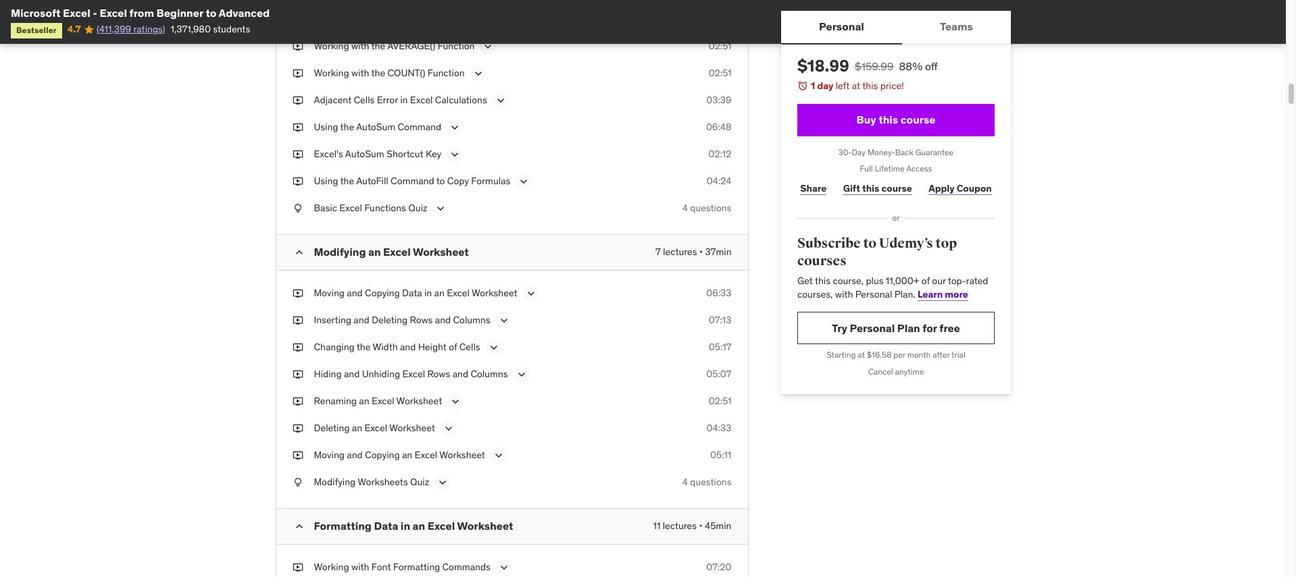 Task type: vqa. For each thing, say whether or not it's contained in the screenshot.


Task type: locate. For each thing, give the bounding box(es) containing it.
personal up "$16.58"
[[850, 322, 895, 335]]

data up inserting and deleting rows and columns at the left bottom
[[402, 287, 422, 300]]

moving
[[314, 287, 345, 300], [314, 450, 345, 462]]

2 vertical spatial to
[[863, 235, 877, 252]]

columns
[[453, 314, 491, 327], [471, 369, 508, 381]]

autosum up autofill
[[345, 148, 384, 160]]

1 horizontal spatial of
[[922, 275, 930, 287]]

copy
[[447, 175, 469, 187]]

with for working with the average() function
[[351, 40, 369, 52]]

trial
[[952, 350, 966, 361]]

2 02:51 from the top
[[709, 67, 732, 79]]

small image for modifying
[[292, 246, 306, 260]]

this up courses,
[[815, 275, 830, 287]]

0 vertical spatial working
[[314, 40, 349, 52]]

using for using the autosum command
[[314, 121, 338, 133]]

using up excel's
[[314, 121, 338, 133]]

2 xsmall image from the top
[[292, 94, 303, 107]]

2 using from the top
[[314, 175, 338, 187]]

1 vertical spatial personal
[[855, 289, 892, 301]]

06:48
[[706, 121, 732, 133]]

4 xsmall image from the top
[[292, 369, 303, 382]]

gift this course
[[843, 182, 912, 195]]

1 horizontal spatial to
[[436, 175, 445, 187]]

function
[[438, 40, 475, 52], [428, 67, 465, 79]]

to left udemy's
[[863, 235, 877, 252]]

2 working from the top
[[314, 67, 349, 79]]

course down lifetime
[[881, 182, 912, 195]]

0 horizontal spatial formatting
[[314, 520, 372, 533]]

0 vertical spatial moving
[[314, 287, 345, 300]]

04:24
[[707, 175, 732, 187]]

to left copy
[[436, 175, 445, 187]]

10 xsmall image from the top
[[292, 562, 303, 575]]

lectures right 11 on the bottom right
[[663, 521, 697, 533]]

formatting
[[314, 520, 372, 533], [393, 562, 440, 574]]

2 xsmall image from the top
[[292, 175, 303, 188]]

at right left
[[852, 80, 860, 92]]

this for gift
[[862, 182, 879, 195]]

copying up worksheets
[[365, 450, 400, 462]]

modifying down "basic"
[[314, 245, 366, 259]]

1 xsmall image from the top
[[292, 67, 303, 80]]

questions down 05:11
[[690, 477, 732, 489]]

formatting right font
[[393, 562, 440, 574]]

formatting down modifying worksheets quiz
[[314, 520, 372, 533]]

0 vertical spatial 02:51
[[709, 40, 732, 52]]

0 horizontal spatial data
[[374, 520, 398, 533]]

1 vertical spatial 4
[[683, 477, 688, 489]]

changing
[[314, 341, 355, 354]]

for
[[923, 322, 937, 335]]

1 horizontal spatial deleting
[[372, 314, 408, 327]]

0 vertical spatial questions
[[690, 202, 732, 214]]

quiz down moving and copying an excel worksheet at the left of page
[[410, 477, 429, 489]]

1 vertical spatial command
[[391, 175, 434, 187]]

this for get
[[815, 275, 830, 287]]

1 vertical spatial modifying
[[314, 477, 356, 489]]

from
[[130, 6, 154, 20]]

in up inserting and deleting rows and columns at the left bottom
[[425, 287, 432, 300]]

tab list
[[781, 11, 1011, 45]]

personal up the $18.99
[[819, 20, 864, 33]]

basic excel functions quiz
[[314, 202, 427, 214]]

1 vertical spatial cells
[[460, 341, 480, 354]]

0 vertical spatial cells
[[354, 94, 375, 106]]

per
[[893, 350, 905, 361]]

0 vertical spatial of
[[922, 275, 930, 287]]

1 vertical spatial course
[[881, 182, 912, 195]]

1
[[811, 80, 815, 92]]

1 vertical spatial lectures
[[663, 521, 697, 533]]

moving up modifying worksheets quiz
[[314, 450, 345, 462]]

microsoft excel - excel from beginner to advanced
[[11, 6, 270, 20]]

0 vertical spatial formatting
[[314, 520, 372, 533]]

questions
[[690, 202, 732, 214], [690, 477, 732, 489]]

data up font
[[374, 520, 398, 533]]

rows down moving and copying data in an excel worksheet
[[410, 314, 433, 327]]

2 vertical spatial working
[[314, 562, 349, 574]]

1 vertical spatial in
[[425, 287, 432, 300]]

1 vertical spatial 4 questions
[[683, 477, 732, 489]]

the up working with the count() function
[[371, 40, 385, 52]]

0 vertical spatial personal
[[819, 20, 864, 33]]

$18.99
[[797, 55, 849, 76]]

working for working with the count() function
[[314, 67, 349, 79]]

7 lectures • 37min
[[656, 246, 732, 258]]

functions
[[365, 202, 406, 214]]

working for working with the average() function
[[314, 40, 349, 52]]

1 vertical spatial copying
[[365, 450, 400, 462]]

2 • from the top
[[699, 521, 703, 533]]

an
[[368, 245, 381, 259], [434, 287, 445, 300], [359, 396, 369, 408], [352, 423, 362, 435], [402, 450, 412, 462], [413, 520, 425, 533]]

0 horizontal spatial deleting
[[314, 423, 350, 435]]

cells right height
[[460, 341, 480, 354]]

width
[[373, 341, 398, 354]]

the left width
[[357, 341, 371, 354]]

quiz
[[408, 202, 427, 214], [410, 477, 429, 489]]

course up 'back'
[[901, 113, 936, 126]]

at left "$16.58"
[[858, 350, 865, 361]]

error
[[377, 94, 398, 106]]

5 xsmall image from the top
[[292, 396, 303, 409]]

1 modifying from the top
[[314, 245, 366, 259]]

1 vertical spatial formatting
[[393, 562, 440, 574]]

1 vertical spatial data
[[374, 520, 398, 533]]

0 vertical spatial 4
[[683, 202, 688, 214]]

the
[[371, 40, 385, 52], [371, 67, 385, 79], [340, 121, 354, 133], [340, 175, 354, 187], [357, 341, 371, 354]]

1 day left at this price!
[[811, 80, 904, 92]]

to inside subscribe to udemy's top courses
[[863, 235, 877, 252]]

4 questions down '04:24'
[[683, 202, 732, 214]]

xsmall image for basic excel functions quiz
[[292, 202, 303, 215]]

xsmall image
[[292, 67, 303, 80], [292, 175, 303, 188], [292, 314, 303, 328], [292, 369, 303, 382], [292, 396, 303, 409], [292, 450, 303, 463]]

course for gift this course
[[881, 182, 912, 195]]

using up "basic"
[[314, 175, 338, 187]]

6 xsmall image from the top
[[292, 287, 303, 301]]

plan
[[897, 322, 920, 335]]

bestseller
[[16, 25, 57, 35]]

5 xsmall image from the top
[[292, 202, 303, 215]]

command
[[398, 121, 441, 133], [391, 175, 434, 187]]

1 vertical spatial 02:51
[[709, 67, 732, 79]]

small image
[[292, 246, 306, 260], [292, 521, 306, 534]]

0 vertical spatial function
[[438, 40, 475, 52]]

6 xsmall image from the top
[[292, 450, 303, 463]]

personal inside "button"
[[819, 20, 864, 33]]

autosum up excel's autosum shortcut key
[[356, 121, 396, 133]]

1 using from the top
[[314, 121, 338, 133]]

• left 45min
[[699, 521, 703, 533]]

1 horizontal spatial data
[[402, 287, 422, 300]]

the for width
[[357, 341, 371, 354]]

04:33
[[707, 423, 732, 435]]

function for working with the count() function
[[428, 67, 465, 79]]

gift this course link
[[840, 175, 915, 202]]

1 horizontal spatial formatting
[[393, 562, 440, 574]]

2 vertical spatial 02:51
[[709, 396, 732, 408]]

the left autofill
[[340, 175, 354, 187]]

0 vertical spatial quiz
[[408, 202, 427, 214]]

3 02:51 from the top
[[709, 396, 732, 408]]

0 vertical spatial command
[[398, 121, 441, 133]]

free
[[940, 322, 960, 335]]

excel's
[[314, 148, 343, 160]]

shortcut
[[387, 148, 424, 160]]

9 xsmall image from the top
[[292, 477, 303, 490]]

moving up inserting
[[314, 287, 345, 300]]

worksheet
[[413, 245, 469, 259], [472, 287, 517, 300], [397, 396, 442, 408], [390, 423, 435, 435], [440, 450, 485, 462], [457, 520, 513, 533]]

command down shortcut
[[391, 175, 434, 187]]

1 4 questions from the top
[[683, 202, 732, 214]]

buy
[[856, 113, 876, 126]]

2 modifying from the top
[[314, 477, 356, 489]]

modifying
[[314, 245, 366, 259], [314, 477, 356, 489]]

0 vertical spatial 4 questions
[[683, 202, 732, 214]]

subscribe to udemy's top courses
[[797, 235, 957, 269]]

cells left error
[[354, 94, 375, 106]]

lectures right 7
[[663, 246, 697, 258]]

1 vertical spatial function
[[428, 67, 465, 79]]

4 questions down 05:11
[[683, 477, 732, 489]]

subscribe
[[797, 235, 861, 252]]

this for buy
[[879, 113, 898, 126]]

excel down 'renaming an excel worksheet'
[[365, 423, 387, 435]]

1 vertical spatial working
[[314, 67, 349, 79]]

2 horizontal spatial to
[[863, 235, 877, 252]]

4 up 7 lectures • 37min
[[683, 202, 688, 214]]

modifying for modifying an excel worksheet
[[314, 245, 366, 259]]

adjacent cells error in excel calculations
[[314, 94, 487, 106]]

show lecture description image for adjacent cells error in excel calculations
[[494, 94, 507, 108]]

average()
[[387, 40, 436, 52]]

small image for formatting
[[292, 521, 306, 534]]

with inside get this course, plus 11,000+ of our top-rated courses, with personal plan.
[[835, 289, 853, 301]]

advanced
[[219, 6, 270, 20]]

this
[[862, 80, 878, 92], [879, 113, 898, 126], [862, 182, 879, 195], [815, 275, 830, 287]]

1 • from the top
[[700, 246, 703, 258]]

copying up inserting and deleting rows and columns at the left bottom
[[365, 287, 400, 300]]

4 up 11 lectures • 45min
[[683, 477, 688, 489]]

apply coupon button
[[926, 175, 995, 202]]

0 vertical spatial to
[[206, 6, 217, 20]]

renaming
[[314, 396, 357, 408]]

this inside get this course, plus 11,000+ of our top-rated courses, with personal plan.
[[815, 275, 830, 287]]

command for autofill
[[391, 175, 434, 187]]

1 copying from the top
[[365, 287, 400, 300]]

of right height
[[449, 341, 457, 354]]

after
[[933, 350, 950, 361]]

day
[[817, 80, 833, 92]]

in up working with font formatting commands
[[401, 520, 410, 533]]

key
[[426, 148, 442, 160]]

quiz down using the autofill command to copy formulas
[[408, 202, 427, 214]]

personal down plus
[[855, 289, 892, 301]]

0 vertical spatial course
[[901, 113, 936, 126]]

the for autofill
[[340, 175, 354, 187]]

microsoft
[[11, 6, 61, 20]]

working with font formatting commands
[[314, 562, 491, 574]]

$159.99
[[855, 59, 894, 73]]

4 xsmall image from the top
[[292, 148, 303, 161]]

function right average()
[[438, 40, 475, 52]]

0 vertical spatial •
[[700, 246, 703, 258]]

xsmall image for hiding
[[292, 369, 303, 382]]

of inside get this course, plus 11,000+ of our top-rated courses, with personal plan.
[[922, 275, 930, 287]]

course for buy this course
[[901, 113, 936, 126]]

excel down changing the width and height of cells
[[402, 369, 425, 381]]

coupon
[[957, 182, 992, 195]]

month
[[907, 350, 931, 361]]

udemy's
[[879, 235, 933, 252]]

3 xsmall image from the top
[[292, 121, 303, 134]]

moving and copying an excel worksheet
[[314, 450, 485, 462]]

1 questions from the top
[[690, 202, 732, 214]]

• left 37min
[[700, 246, 703, 258]]

45min
[[705, 521, 732, 533]]

using the autofill command to copy formulas
[[314, 175, 511, 187]]

0 vertical spatial copying
[[365, 287, 400, 300]]

8 xsmall image from the top
[[292, 423, 303, 436]]

course inside button
[[901, 113, 936, 126]]

3 working from the top
[[314, 562, 349, 574]]

show lecture description image
[[448, 121, 462, 135], [448, 148, 462, 162], [517, 175, 531, 189], [434, 202, 448, 216], [497, 314, 511, 328], [515, 369, 528, 382], [449, 396, 463, 409], [442, 423, 455, 436]]

xsmall image for modifying worksheets quiz
[[292, 477, 303, 490]]

the down adjacent
[[340, 121, 354, 133]]

height
[[418, 341, 447, 354]]

1 small image from the top
[[292, 246, 306, 260]]

the left count() on the left
[[371, 67, 385, 79]]

excel's autosum shortcut key
[[314, 148, 442, 160]]

show lecture description image for moving and copying data in an excel worksheet
[[524, 287, 538, 301]]

share
[[800, 182, 827, 195]]

0 vertical spatial small image
[[292, 246, 306, 260]]

rows down height
[[427, 369, 450, 381]]

11,000+
[[886, 275, 919, 287]]

0 vertical spatial modifying
[[314, 245, 366, 259]]

7 xsmall image from the top
[[292, 341, 303, 355]]

with for working with font formatting commands
[[351, 562, 369, 574]]

1 vertical spatial using
[[314, 175, 338, 187]]

with up working with the count() function
[[351, 40, 369, 52]]

1 working from the top
[[314, 40, 349, 52]]

1 vertical spatial •
[[699, 521, 703, 533]]

4
[[683, 202, 688, 214], [683, 477, 688, 489]]

0 vertical spatial using
[[314, 121, 338, 133]]

lectures
[[663, 246, 697, 258], [663, 521, 697, 533]]

0 vertical spatial data
[[402, 287, 422, 300]]

xsmall image
[[292, 40, 303, 53], [292, 94, 303, 107], [292, 121, 303, 134], [292, 148, 303, 161], [292, 202, 303, 215], [292, 287, 303, 301], [292, 341, 303, 355], [292, 423, 303, 436], [292, 477, 303, 490], [292, 562, 303, 575]]

1 vertical spatial of
[[449, 341, 457, 354]]

command up the key
[[398, 121, 441, 133]]

courses
[[797, 253, 847, 269]]

1 vertical spatial moving
[[314, 450, 345, 462]]

with left font
[[351, 562, 369, 574]]

02:51 for working with the count() function
[[709, 67, 732, 79]]

3 xsmall image from the top
[[292, 314, 303, 328]]

2 vertical spatial in
[[401, 520, 410, 533]]

•
[[700, 246, 703, 258], [699, 521, 703, 533]]

2 small image from the top
[[292, 521, 306, 534]]

learn more link
[[918, 289, 968, 301]]

autosum
[[356, 121, 396, 133], [345, 148, 384, 160]]

1 02:51 from the top
[[709, 40, 732, 52]]

moving for moving and copying an excel worksheet
[[314, 450, 345, 462]]

0 horizontal spatial of
[[449, 341, 457, 354]]

0 vertical spatial columns
[[453, 314, 491, 327]]

this inside button
[[879, 113, 898, 126]]

with down course,
[[835, 289, 853, 301]]

deleting down renaming
[[314, 423, 350, 435]]

4 questions
[[683, 202, 732, 214], [683, 477, 732, 489]]

0 horizontal spatial cells
[[354, 94, 375, 106]]

in right error
[[400, 94, 408, 106]]

1 vertical spatial at
[[858, 350, 865, 361]]

1 vertical spatial small image
[[292, 521, 306, 534]]

basic
[[314, 202, 337, 214]]

to up '1,371,980 students'
[[206, 6, 217, 20]]

questions down '04:24'
[[690, 202, 732, 214]]

function up calculations at the left
[[428, 67, 465, 79]]

xsmall image for working with the average() function
[[292, 40, 303, 53]]

function for working with the average() function
[[438, 40, 475, 52]]

modifying left worksheets
[[314, 477, 356, 489]]

1 moving from the top
[[314, 287, 345, 300]]

full
[[860, 164, 873, 174]]

1 4 from the top
[[683, 202, 688, 214]]

excel up moving and copying data in an excel worksheet
[[383, 245, 411, 259]]

02:51
[[709, 40, 732, 52], [709, 67, 732, 79], [709, 396, 732, 408]]

0 vertical spatial rows
[[410, 314, 433, 327]]

2 copying from the top
[[365, 450, 400, 462]]

and
[[347, 287, 363, 300], [354, 314, 370, 327], [435, 314, 451, 327], [400, 341, 416, 354], [344, 369, 360, 381], [453, 369, 469, 381], [347, 450, 363, 462]]

0 vertical spatial lectures
[[663, 246, 697, 258]]

show lecture description image
[[482, 40, 495, 53], [472, 67, 485, 81], [494, 94, 507, 108], [524, 287, 538, 301], [487, 341, 501, 355], [492, 450, 506, 463], [436, 477, 450, 490], [497, 562, 511, 575]]

1 xsmall image from the top
[[292, 40, 303, 53]]

1 vertical spatial questions
[[690, 477, 732, 489]]

this right gift
[[862, 182, 879, 195]]

worksheets
[[358, 477, 408, 489]]

day
[[852, 147, 866, 157]]

this right buy
[[879, 113, 898, 126]]

with up adjacent
[[351, 67, 369, 79]]

copying for an
[[365, 450, 400, 462]]

2 moving from the top
[[314, 450, 345, 462]]

tab list containing personal
[[781, 11, 1011, 45]]

deleting up width
[[372, 314, 408, 327]]

2 4 questions from the top
[[683, 477, 732, 489]]

of left our
[[922, 275, 930, 287]]

price!
[[880, 80, 904, 92]]



Task type: describe. For each thing, give the bounding box(es) containing it.
font
[[372, 562, 391, 574]]

rated
[[966, 275, 988, 287]]

1 vertical spatial autosum
[[345, 148, 384, 160]]

modifying worksheets quiz
[[314, 477, 429, 489]]

apply coupon
[[929, 182, 992, 195]]

of for our
[[922, 275, 930, 287]]

buy this course
[[856, 113, 936, 126]]

xsmall image for moving and copying data in an excel worksheet
[[292, 287, 303, 301]]

an down 'renaming an excel worksheet'
[[352, 423, 362, 435]]

30-
[[838, 147, 852, 157]]

xsmall image for renaming
[[292, 396, 303, 409]]

xsmall image for excel's autosum shortcut key
[[292, 148, 303, 161]]

excel up (411,399
[[100, 6, 127, 20]]

excel up commands
[[428, 520, 455, 533]]

2 vertical spatial personal
[[850, 322, 895, 335]]

excel right "basic"
[[340, 202, 362, 214]]

07:20
[[707, 562, 732, 574]]

working with the average() function
[[314, 40, 475, 52]]

an down basic excel functions quiz
[[368, 245, 381, 259]]

course,
[[833, 275, 864, 287]]

30-day money-back guarantee full lifetime access
[[838, 147, 954, 174]]

this down $159.99
[[862, 80, 878, 92]]

show lecture description image for working with the average() function
[[482, 40, 495, 53]]

buy this course button
[[797, 104, 995, 136]]

top
[[936, 235, 957, 252]]

share button
[[797, 175, 829, 202]]

show lecture description image for working with the count() function
[[472, 67, 485, 81]]

1 vertical spatial deleting
[[314, 423, 350, 435]]

lifetime
[[875, 164, 905, 174]]

using for using the autofill command to copy formulas
[[314, 175, 338, 187]]

starting at $16.58 per month after trial cancel anytime
[[827, 350, 966, 377]]

top-
[[948, 275, 966, 287]]

1,371,980
[[171, 23, 211, 35]]

05:17
[[709, 341, 732, 354]]

of for cells
[[449, 341, 457, 354]]

more
[[945, 289, 968, 301]]

teams
[[940, 20, 973, 33]]

show lecture description image for using the autofill command to copy formulas
[[517, 175, 531, 189]]

with for working with the count() function
[[351, 67, 369, 79]]

• for formatting data in an excel worksheet
[[699, 521, 703, 533]]

try personal plan for free link
[[797, 313, 995, 345]]

apply
[[929, 182, 955, 195]]

an up inserting and deleting rows and columns at the left bottom
[[434, 287, 445, 300]]

xsmall image for using the autosum command
[[292, 121, 303, 134]]

xsmall image for working with font formatting commands
[[292, 562, 303, 575]]

02:12
[[709, 148, 732, 160]]

learn
[[918, 289, 943, 301]]

renaming an excel worksheet
[[314, 396, 442, 408]]

unhiding
[[362, 369, 400, 381]]

moving and copying data in an excel worksheet
[[314, 287, 517, 300]]

show lecture description image for renaming an excel worksheet
[[449, 396, 463, 409]]

0 vertical spatial autosum
[[356, 121, 396, 133]]

inserting and deleting rows and columns
[[314, 314, 491, 327]]

plus
[[866, 275, 884, 287]]

03:39
[[707, 94, 732, 106]]

7
[[656, 246, 661, 258]]

$16.58
[[867, 350, 892, 361]]

• for modifying an excel worksheet
[[700, 246, 703, 258]]

07:13
[[709, 314, 732, 327]]

1,371,980 students
[[171, 23, 250, 35]]

at inside starting at $16.58 per month after trial cancel anytime
[[858, 350, 865, 361]]

get
[[797, 275, 813, 287]]

xsmall image for changing the width and height of cells
[[292, 341, 303, 355]]

count()
[[388, 67, 426, 79]]

xsmall image for working
[[292, 67, 303, 80]]

1 horizontal spatial cells
[[460, 341, 480, 354]]

lectures for modifying an excel worksheet
[[663, 246, 697, 258]]

starting
[[827, 350, 856, 361]]

excel down count() on the left
[[410, 94, 433, 106]]

excel up inserting and deleting rows and columns at the left bottom
[[447, 287, 470, 300]]

(411,399 ratings)
[[97, 23, 165, 35]]

adjacent
[[314, 94, 352, 106]]

$18.99 $159.99 88% off
[[797, 55, 938, 76]]

cancel
[[868, 367, 893, 377]]

inserting
[[314, 314, 352, 327]]

1 vertical spatial columns
[[471, 369, 508, 381]]

1 vertical spatial to
[[436, 175, 445, 187]]

an right renaming
[[359, 396, 369, 408]]

show lecture description image for changing the width and height of cells
[[487, 341, 501, 355]]

formulas
[[471, 175, 511, 187]]

money-
[[868, 147, 895, 157]]

an up worksheets
[[402, 450, 412, 462]]

show lecture description image for modifying worksheets quiz
[[436, 477, 450, 490]]

37min
[[705, 246, 732, 258]]

ratings)
[[133, 23, 165, 35]]

4.7
[[67, 23, 81, 35]]

anytime
[[895, 367, 924, 377]]

personal inside get this course, plus 11,000+ of our top-rated courses, with personal plan.
[[855, 289, 892, 301]]

xsmall image for inserting
[[292, 314, 303, 328]]

personal button
[[781, 11, 902, 43]]

xsmall image for moving
[[292, 450, 303, 463]]

the for autosum
[[340, 121, 354, 133]]

formatting data in an excel worksheet
[[314, 520, 513, 533]]

88%
[[899, 59, 922, 73]]

show lecture description image for excel's autosum shortcut key
[[448, 148, 462, 162]]

xsmall image for adjacent cells error in excel calculations
[[292, 94, 303, 107]]

modifying for modifying worksheets quiz
[[314, 477, 356, 489]]

1 vertical spatial quiz
[[410, 477, 429, 489]]

hiding and unhiding excel rows and columns
[[314, 369, 508, 381]]

alarm image
[[797, 80, 808, 91]]

1 vertical spatial rows
[[427, 369, 450, 381]]

11 lectures • 45min
[[653, 521, 732, 533]]

show lecture description image for using the autosum command
[[448, 121, 462, 135]]

guarantee
[[916, 147, 954, 157]]

xsmall image for deleting an excel worksheet
[[292, 423, 303, 436]]

off
[[925, 59, 938, 73]]

try
[[832, 322, 847, 335]]

working for working with font formatting commands
[[314, 562, 349, 574]]

05:07
[[707, 369, 732, 381]]

0 vertical spatial deleting
[[372, 314, 408, 327]]

moving for moving and copying data in an excel worksheet
[[314, 287, 345, 300]]

0 vertical spatial at
[[852, 80, 860, 92]]

-
[[93, 6, 97, 20]]

xsmall image for using
[[292, 175, 303, 188]]

show lecture description image for moving and copying an excel worksheet
[[492, 450, 506, 463]]

an up working with font formatting commands
[[413, 520, 425, 533]]

calculations
[[435, 94, 487, 106]]

excel down deleting an excel worksheet
[[415, 450, 438, 462]]

show lecture description image for hiding and unhiding excel rows and columns
[[515, 369, 528, 382]]

commands
[[442, 562, 491, 574]]

try personal plan for free
[[832, 322, 960, 335]]

copying for data
[[365, 287, 400, 300]]

hiding
[[314, 369, 342, 381]]

02:51 for renaming an excel worksheet
[[709, 396, 732, 408]]

(411,399
[[97, 23, 131, 35]]

our
[[932, 275, 946, 287]]

2 4 from the top
[[683, 477, 688, 489]]

students
[[213, 23, 250, 35]]

show lecture description image for basic excel functions quiz
[[434, 202, 448, 216]]

2 questions from the top
[[690, 477, 732, 489]]

excel up "4.7"
[[63, 6, 90, 20]]

or
[[892, 213, 900, 223]]

show lecture description image for working with font formatting commands
[[497, 562, 511, 575]]

lectures for formatting data in an excel worksheet
[[663, 521, 697, 533]]

command for autosum
[[398, 121, 441, 133]]

05:11
[[711, 450, 732, 462]]

show lecture description image for deleting an excel worksheet
[[442, 423, 455, 436]]

teams button
[[902, 11, 1011, 43]]

0 horizontal spatial to
[[206, 6, 217, 20]]

11
[[653, 521, 661, 533]]

excel down "unhiding"
[[372, 396, 394, 408]]

courses,
[[797, 289, 833, 301]]

0 vertical spatial in
[[400, 94, 408, 106]]

show lecture description image for inserting and deleting rows and columns
[[497, 314, 511, 328]]



